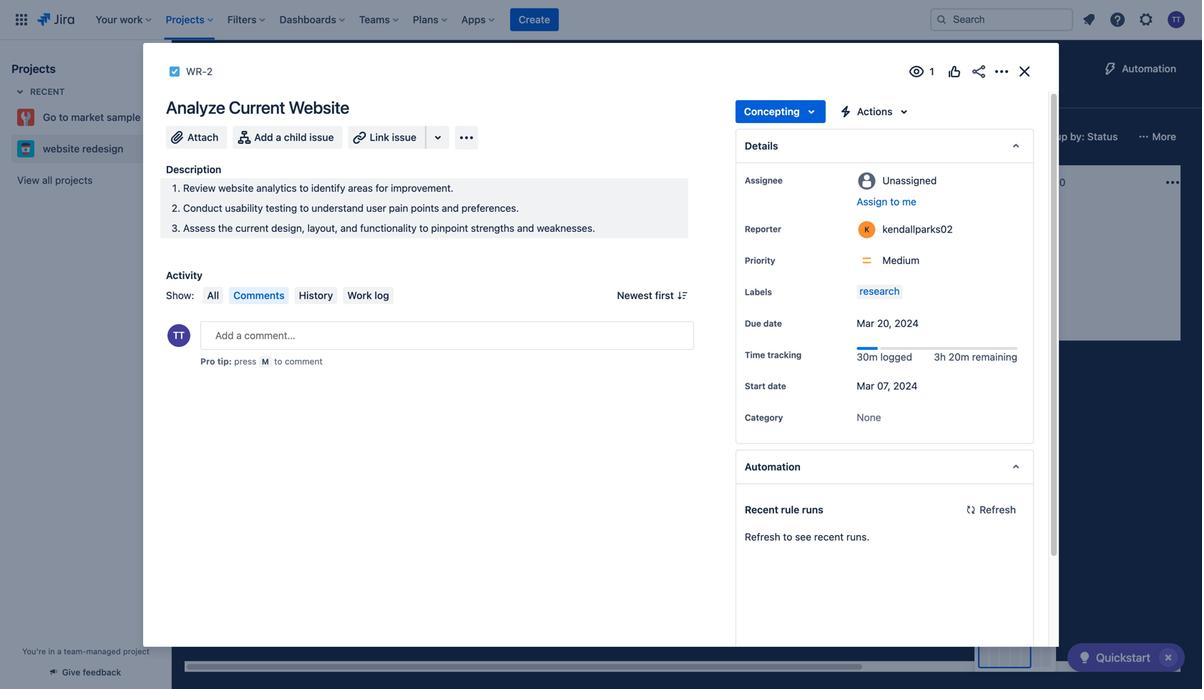 Task type: locate. For each thing, give the bounding box(es) containing it.
a/b testing
[[404, 214, 454, 226]]

1 vertical spatial analyze
[[605, 214, 642, 226]]

date
[[763, 318, 782, 328], [768, 381, 786, 391]]

concepting
[[744, 106, 800, 117], [615, 178, 669, 187]]

task image left the wr-
[[169, 66, 180, 77]]

analyze inside dialog
[[166, 97, 225, 117]]

assess
[[183, 222, 215, 234]]

due date
[[745, 318, 782, 328]]

primary element
[[9, 0, 919, 40]]

1 horizontal spatial automation
[[1122, 63, 1176, 74]]

actions image
[[993, 63, 1010, 80]]

analyze down concepting 1
[[605, 214, 642, 226]]

and up pinpoint
[[442, 202, 459, 214]]

to right go
[[59, 111, 68, 123]]

a inside "button"
[[276, 131, 281, 143]]

reporter
[[745, 224, 781, 234]]

more information about this user image
[[858, 221, 875, 238]]

assign to me button
[[857, 195, 1019, 209]]

website redesign
[[43, 143, 123, 155]]

0 horizontal spatial issue
[[309, 131, 334, 143]]

analyze up attach button
[[166, 97, 225, 117]]

analyze current website up add
[[166, 97, 349, 117]]

attach button
[[166, 126, 227, 149]]

concepting for concepting
[[744, 106, 800, 117]]

1 vertical spatial current
[[644, 214, 679, 226]]

concepting inside concepting 1
[[615, 178, 669, 187]]

1 horizontal spatial task image
[[605, 281, 617, 292]]

search image
[[936, 14, 947, 25]]

testing down analytics
[[266, 202, 297, 214]]

you're
[[22, 647, 46, 656]]

0 horizontal spatial analyze
[[166, 97, 225, 117]]

m
[[262, 357, 269, 366]]

1 vertical spatial automation
[[745, 461, 801, 473]]

1 mar from the top
[[857, 317, 875, 329]]

user
[[366, 202, 386, 214]]

actions
[[857, 106, 893, 117]]

issue right child
[[309, 131, 334, 143]]

1 vertical spatial website
[[218, 182, 254, 194]]

and down conduct usability testing to understand user pain points and preferences.
[[340, 222, 357, 234]]

create button for prototyping
[[799, 315, 985, 338]]

view all projects link
[[11, 167, 160, 193]]

mar
[[857, 317, 875, 329], [857, 380, 875, 392]]

complete 1
[[211, 176, 266, 188]]

2024 for mar 20, 2024
[[895, 317, 919, 329]]

automation
[[1122, 63, 1176, 74], [745, 461, 801, 473]]

tab list
[[180, 83, 956, 109]]

link issue
[[370, 131, 416, 143]]

mar left the 07,
[[857, 380, 875, 392]]

functionality
[[360, 222, 417, 234]]

1 vertical spatial date
[[768, 381, 786, 391]]

0 vertical spatial website
[[289, 97, 349, 117]]

concepting inside dropdown button
[[744, 106, 800, 117]]

0 vertical spatial date
[[763, 318, 782, 328]]

1 vertical spatial website
[[682, 214, 720, 226]]

menu bar containing all
[[200, 287, 396, 304]]

20m
[[949, 351, 969, 363]]

0 horizontal spatial and
[[340, 222, 357, 234]]

1 vertical spatial task image
[[605, 281, 617, 292]]

details
[[745, 140, 778, 152]]

mar 20, 2024
[[857, 317, 919, 329]]

0 vertical spatial website
[[43, 143, 80, 155]]

to inside "link"
[[59, 111, 68, 123]]

tip:
[[217, 356, 232, 366]]

website left reporter
[[682, 214, 720, 226]]

usability
[[225, 202, 263, 214]]

pro tip: press m to comment
[[200, 356, 323, 366]]

analyze
[[166, 97, 225, 117], [605, 214, 642, 226]]

2024 for mar 07, 2024
[[893, 380, 918, 392]]

0 vertical spatial mar
[[857, 317, 875, 329]]

1 horizontal spatial and
[[442, 202, 459, 214]]

website up usability
[[218, 182, 254, 194]]

1 horizontal spatial testing
[[422, 214, 454, 226]]

menu bar
[[200, 287, 396, 304]]

vote options: no one has voted for this issue yet. image
[[946, 63, 963, 80]]

mar for mar 20, 2024
[[857, 317, 875, 329]]

automation image
[[1102, 60, 1119, 77]]

1 horizontal spatial concepting
[[744, 106, 800, 117]]

in
[[48, 647, 55, 656]]

1 horizontal spatial issue
[[392, 131, 416, 143]]

to left me
[[890, 196, 900, 208]]

2024 right the 07,
[[893, 380, 918, 392]]

0 horizontal spatial testing
[[266, 202, 297, 214]]

20,
[[877, 317, 892, 329]]

automation inside button
[[1122, 63, 1176, 74]]

mar left 20, on the right top of the page
[[857, 317, 875, 329]]

1 vertical spatial analyze current website
[[605, 214, 720, 226]]

date right start
[[768, 381, 786, 391]]

to inside button
[[890, 196, 900, 208]]

current down concepting 1
[[644, 214, 679, 226]]

1 vertical spatial 2024
[[893, 380, 918, 392]]

create inside primary element
[[519, 14, 550, 25]]

a right in
[[57, 647, 62, 656]]

issue inside "button"
[[309, 131, 334, 143]]

website
[[289, 97, 349, 117], [682, 214, 720, 226]]

2 horizontal spatial and
[[517, 222, 534, 234]]

first
[[655, 289, 674, 301]]

goals
[[233, 214, 258, 226]]

time tracking
[[745, 350, 802, 360]]

kendallparks02
[[883, 223, 953, 235]]

wr-2 link
[[186, 63, 213, 80]]

0 horizontal spatial a
[[57, 647, 62, 656]]

jira image
[[37, 11, 74, 28], [37, 11, 74, 28]]

assign to me
[[857, 196, 917, 208]]

0 horizontal spatial concepting
[[615, 178, 669, 187]]

to down review website analytics to identify areas for improvement.
[[300, 202, 309, 214]]

create button for testing
[[1000, 205, 1186, 228]]

to down "points"
[[419, 222, 428, 234]]

design,
[[271, 222, 305, 234]]

you're in a team-managed project
[[22, 647, 149, 656]]

mar 07, 2024
[[857, 380, 918, 392]]

0 vertical spatial 2024
[[895, 317, 919, 329]]

3h
[[934, 351, 946, 363]]

analyze current website
[[166, 97, 349, 117], [605, 214, 720, 226]]

0 horizontal spatial automation
[[745, 461, 801, 473]]

current
[[236, 222, 269, 234]]

website up view all projects at the top left of page
[[43, 143, 80, 155]]

all
[[42, 174, 52, 186]]

0 vertical spatial testing
[[266, 202, 297, 214]]

history
[[299, 289, 333, 301]]

1 vertical spatial testing
[[422, 214, 454, 226]]

1 horizontal spatial current
[[644, 214, 679, 226]]

0
[[1059, 176, 1066, 188]]

website up child
[[289, 97, 349, 117]]

1 issue from the left
[[309, 131, 334, 143]]

0 horizontal spatial task image
[[169, 66, 180, 77]]

3 1 from the left
[[675, 176, 679, 188]]

wr-
[[186, 65, 207, 77]]

analyze current website inside dialog
[[166, 97, 349, 117]]

add a child issue
[[254, 131, 334, 143]]

to do 1
[[413, 176, 449, 188]]

0 horizontal spatial analyze current website
[[166, 97, 349, 117]]

a right add
[[276, 131, 281, 143]]

newest first button
[[608, 287, 694, 304]]

2 1 from the left
[[444, 176, 449, 188]]

issue
[[309, 131, 334, 143], [392, 131, 416, 143]]

0 horizontal spatial website
[[289, 97, 349, 117]]

analyze current website down concepting 1
[[605, 214, 720, 226]]

1
[[261, 176, 266, 188], [444, 176, 449, 188], [675, 176, 679, 188], [853, 176, 858, 188]]

2 issue from the left
[[392, 131, 416, 143]]

check image
[[1076, 649, 1093, 666]]

start
[[745, 381, 766, 391]]

0 horizontal spatial current
[[229, 97, 285, 117]]

1 vertical spatial mar
[[857, 380, 875, 392]]

task image left newest
[[605, 281, 617, 292]]

0 vertical spatial a
[[276, 131, 281, 143]]

automation down category in the right bottom of the page
[[745, 461, 801, 473]]

logged
[[880, 351, 912, 363]]

website inside dialog
[[218, 182, 254, 194]]

pinpoint
[[431, 222, 468, 234]]

quickstart button
[[1068, 643, 1185, 672]]

and right strengths
[[517, 222, 534, 234]]

0 vertical spatial analyze
[[166, 97, 225, 117]]

concepting for concepting 1
[[615, 178, 669, 187]]

2024 right 20, on the right top of the page
[[895, 317, 919, 329]]

1 horizontal spatial website
[[218, 182, 254, 194]]

issue right link
[[392, 131, 416, 143]]

date right due
[[763, 318, 782, 328]]

0 vertical spatial current
[[229, 97, 285, 117]]

create button for analyze current website
[[597, 308, 783, 331]]

testing down "points"
[[422, 214, 454, 226]]

points
[[411, 202, 439, 214]]

0 horizontal spatial website
[[43, 143, 80, 155]]

automation right automation "icon"
[[1122, 63, 1176, 74]]

dismiss quickstart image
[[1157, 646, 1180, 669]]

create
[[519, 14, 550, 25], [1023, 211, 1055, 223], [216, 277, 248, 289], [620, 314, 651, 326], [821, 320, 853, 332]]

to left identify
[[299, 182, 309, 194]]

managed
[[86, 647, 121, 656]]

a
[[276, 131, 281, 143], [57, 647, 62, 656]]

research link
[[857, 285, 903, 299]]

define
[[202, 214, 231, 226]]

0 vertical spatial concepting
[[744, 106, 800, 117]]

reports
[[732, 90, 769, 102]]

0 vertical spatial automation
[[1122, 63, 1176, 74]]

1 horizontal spatial a
[[276, 131, 281, 143]]

task image
[[169, 66, 180, 77], [605, 281, 617, 292]]

medium image
[[760, 281, 771, 292]]

current up add
[[229, 97, 285, 117]]

0 vertical spatial analyze current website
[[166, 97, 349, 117]]

understand
[[312, 202, 364, 214]]

2 mar from the top
[[857, 380, 875, 392]]

calendar
[[333, 90, 376, 102]]

assignee
[[745, 175, 783, 185]]

1 1 from the left
[[261, 176, 266, 188]]

1 vertical spatial concepting
[[615, 178, 669, 187]]

current
[[229, 97, 285, 117], [644, 214, 679, 226]]

menu bar inside analyze current website dialog
[[200, 287, 396, 304]]



Task type: describe. For each thing, give the bounding box(es) containing it.
a/b
[[404, 214, 420, 226]]

4 1 from the left
[[853, 176, 858, 188]]

priority
[[745, 255, 775, 265]]

copy link to issue image
[[210, 65, 221, 77]]

list
[[299, 90, 316, 102]]

attach
[[187, 131, 219, 143]]

to right "m"
[[274, 356, 282, 366]]

complete
[[211, 178, 256, 187]]

comment
[[285, 356, 323, 366]]

to
[[413, 178, 424, 187]]

research
[[860, 285, 900, 297]]

labels
[[745, 287, 772, 297]]

conduct
[[183, 202, 222, 214]]

define goals
[[202, 214, 258, 226]]

view all projects
[[17, 174, 93, 186]]

projects
[[55, 174, 93, 186]]

market
[[71, 111, 104, 123]]

issue inside button
[[392, 131, 416, 143]]

link web pages and more image
[[429, 129, 447, 146]]

1 horizontal spatial analyze
[[605, 214, 642, 226]]

30m logged
[[857, 351, 912, 363]]

automation element
[[736, 450, 1034, 484]]

strengths
[[471, 222, 514, 234]]

history button
[[295, 287, 337, 304]]

comments
[[233, 289, 285, 301]]

recent
[[30, 87, 65, 97]]

3h 20m remaining
[[934, 351, 1018, 363]]

1 vertical spatial a
[[57, 647, 62, 656]]

add a child issue button
[[233, 126, 343, 149]]

Add a comment… field
[[200, 321, 694, 350]]

Search field
[[930, 8, 1073, 31]]

give feedback
[[62, 667, 121, 677]]

go to market sample
[[43, 111, 141, 123]]

projects
[[11, 62, 56, 75]]

feedback
[[83, 667, 121, 677]]

newest
[[617, 289, 652, 301]]

log
[[375, 289, 389, 301]]

website redesign link
[[11, 135, 155, 163]]

details element
[[736, 129, 1034, 163]]

create button inside primary element
[[510, 8, 559, 31]]

layout,
[[307, 222, 338, 234]]

pain
[[389, 202, 408, 214]]

wr-2
[[186, 65, 213, 77]]

go to market sample link
[[11, 103, 155, 132]]

0 vertical spatial task image
[[169, 66, 180, 77]]

2
[[207, 65, 213, 77]]

medium
[[883, 254, 920, 266]]

time
[[745, 350, 765, 360]]

30m
[[857, 351, 878, 363]]

analyze current website dialog
[[143, 43, 1059, 689]]

list link
[[296, 83, 319, 109]]

description
[[166, 164, 221, 175]]

due
[[745, 318, 761, 328]]

testing inside analyze current website dialog
[[266, 202, 297, 214]]

testing 0
[[1018, 176, 1066, 188]]

newest first
[[617, 289, 674, 301]]

link
[[370, 131, 389, 143]]

unassigned
[[883, 175, 937, 186]]

add app image
[[458, 129, 475, 146]]

website inside dialog
[[289, 97, 349, 117]]

actions button
[[831, 100, 918, 123]]

give feedback button
[[42, 660, 130, 684]]

automation inside analyze current website dialog
[[745, 461, 801, 473]]

collapse recent projects image
[[11, 83, 29, 100]]

none
[[857, 411, 881, 423]]

assign
[[857, 196, 888, 208]]

child
[[284, 131, 307, 143]]

tracking
[[767, 350, 802, 360]]

improvement.
[[391, 182, 454, 194]]

show:
[[166, 289, 194, 301]]

show subtasks image
[[842, 281, 859, 298]]

team-
[[64, 647, 86, 656]]

category
[[745, 412, 783, 422]]

07,
[[877, 380, 891, 392]]

press
[[234, 356, 256, 366]]

prototyping
[[807, 214, 861, 226]]

mar for mar 07, 2024
[[857, 380, 875, 392]]

date for due date
[[763, 318, 782, 328]]

summary link
[[189, 83, 240, 109]]

calendar link
[[330, 83, 379, 109]]

review website analytics to identify areas for improvement.
[[183, 182, 454, 194]]

weaknesses.
[[537, 222, 595, 234]]

add people image
[[368, 128, 385, 145]]

all
[[207, 289, 219, 301]]

view
[[17, 174, 39, 186]]

create banner
[[0, 0, 1202, 40]]

quickstart
[[1096, 651, 1151, 664]]

give
[[62, 667, 80, 677]]

current inside analyze current website dialog
[[229, 97, 285, 117]]

preferences.
[[461, 202, 519, 214]]

conduct usability testing to understand user pain points and preferences.
[[183, 202, 519, 214]]

close image
[[1016, 63, 1033, 80]]

tab list containing board
[[180, 83, 956, 109]]

comments button
[[229, 287, 289, 304]]

for
[[376, 182, 388, 194]]

all button
[[203, 287, 223, 304]]

1 horizontal spatial analyze current website
[[605, 214, 720, 226]]

start date
[[745, 381, 786, 391]]

concepting 1
[[615, 176, 679, 188]]

summary
[[192, 90, 237, 102]]

project
[[123, 647, 149, 656]]

date for start date
[[768, 381, 786, 391]]

1 horizontal spatial website
[[682, 214, 720, 226]]

pro
[[200, 356, 215, 366]]

link issue button
[[348, 126, 427, 149]]

automation button
[[1096, 57, 1185, 80]]

Search board text field
[[190, 127, 299, 147]]



Task type: vqa. For each thing, say whether or not it's contained in the screenshot.
'Mar 07, 2024'
yes



